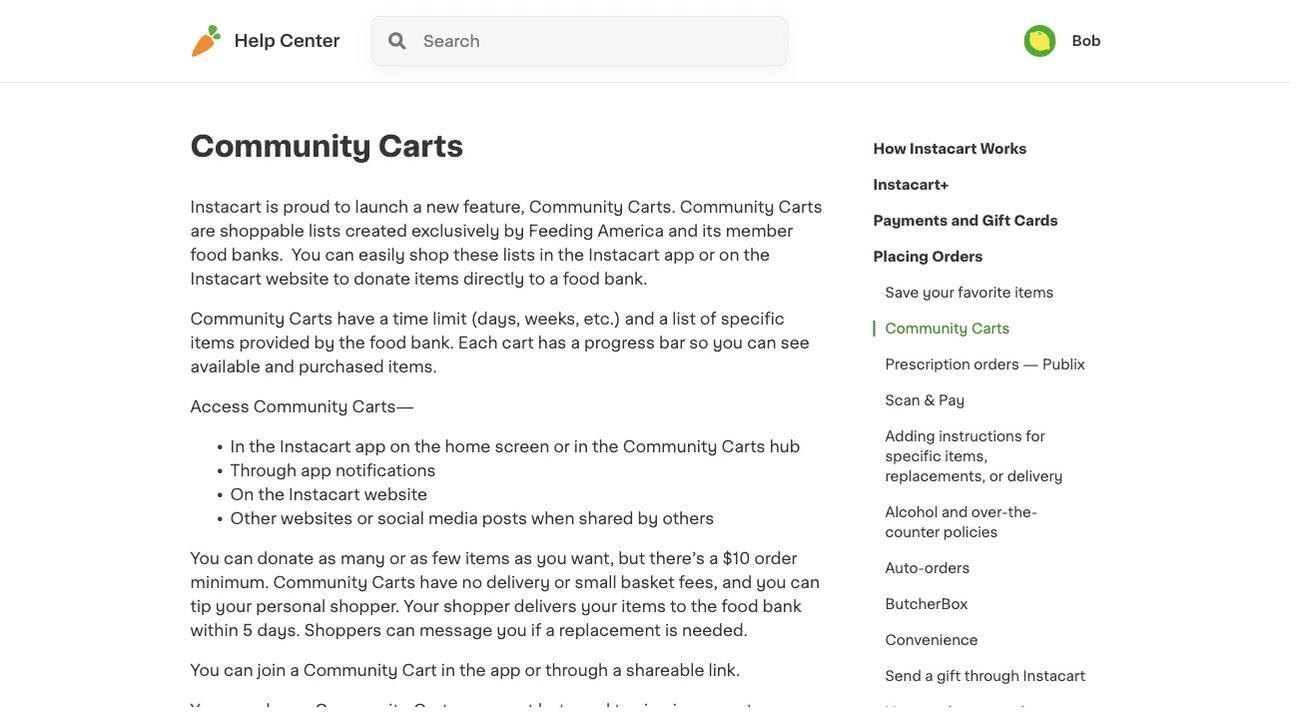 Task type: locate. For each thing, give the bounding box(es) containing it.
delivery inside the adding instructions for specific items, replacements, or delivery
[[1008, 470, 1063, 484]]

app
[[664, 247, 695, 263], [355, 439, 386, 455], [301, 463, 332, 479], [490, 662, 521, 678]]

to down the created
[[333, 271, 350, 287]]

0 vertical spatial in
[[540, 247, 554, 263]]

in inside "instacart is proud to launch a new feature, community carts. community carts are shoppable lists created exclusively by feeding america and its member food banks.  you can easily shop these lists in the instacart app or on the instacart website to donate items directly to a food bank."
[[540, 247, 554, 263]]

in right screen
[[574, 439, 588, 455]]

save your favorite items link
[[874, 275, 1066, 311]]

and down $10
[[722, 574, 752, 590]]

website down shoppable at left top
[[266, 271, 329, 287]]

1 horizontal spatial donate
[[354, 271, 411, 287]]

by
[[504, 223, 525, 239], [314, 335, 335, 351], [638, 511, 659, 526]]

items inside community carts have a time limit (days, weeks, etc.) and a list of specific items provided by the food bank. each cart has a progress bar so you can see available and purchased items.
[[190, 335, 235, 351]]

carts
[[378, 132, 464, 161], [779, 199, 823, 215], [289, 311, 333, 327], [972, 322, 1011, 336], [722, 439, 766, 455], [372, 574, 416, 590]]

adding instructions for specific items, replacements, or delivery
[[886, 430, 1063, 484]]

small
[[575, 574, 617, 590]]

can inside community carts have a time limit (days, weeks, etc.) and a list of specific items provided by the food bank. each cart has a progress bar so you can see available and purchased items.
[[747, 335, 777, 351]]

payments and gift cards
[[874, 214, 1059, 228]]

or down if at the left bottom
[[525, 662, 541, 678]]

0 vertical spatial website
[[266, 271, 329, 287]]

you for join
[[190, 662, 220, 678]]

1 horizontal spatial bank.
[[604, 271, 648, 287]]

and
[[951, 214, 979, 228], [668, 223, 698, 239], [625, 311, 655, 327], [265, 359, 295, 375], [942, 506, 968, 519], [722, 574, 752, 590]]

policies
[[944, 525, 998, 539]]

the
[[558, 247, 585, 263], [744, 247, 770, 263], [339, 335, 366, 351], [249, 439, 276, 455], [414, 439, 441, 455], [593, 439, 619, 455], [258, 487, 285, 503], [691, 598, 718, 614], [460, 662, 486, 678]]

can left easily
[[325, 247, 355, 263]]

pay
[[939, 394, 965, 408]]

directly
[[464, 271, 525, 287]]

the inside community carts have a time limit (days, weeks, etc.) and a list of specific items provided by the food bank. each cart has a progress bar so you can see available and purchased items.
[[339, 335, 366, 351]]

a right join
[[290, 662, 299, 678]]

2 horizontal spatial by
[[638, 511, 659, 526]]

0 horizontal spatial on
[[390, 439, 410, 455]]

minimum.
[[190, 574, 269, 590]]

as left many
[[318, 550, 336, 566]]

a
[[413, 199, 422, 215], [550, 271, 559, 287], [379, 311, 389, 327], [659, 311, 669, 327], [571, 335, 580, 351], [709, 550, 719, 566], [546, 622, 555, 638], [290, 662, 299, 678], [613, 662, 622, 678], [925, 669, 934, 683]]

1 horizontal spatial in
[[540, 247, 554, 263]]

can up minimum.
[[224, 550, 253, 566]]

you down the "within"
[[190, 662, 220, 678]]

and inside "you can donate as many or as few items as you want, but there's a $10 order minimum. community carts have no delivery or small basket fees, and you can tip your personal shopper. your shopper delivers your items to the food bank within 5 days. shoppers can message you if a replacement is needed."
[[722, 574, 752, 590]]

you up minimum.
[[190, 550, 220, 566]]

carts up provided
[[289, 311, 333, 327]]

the left home
[[414, 439, 441, 455]]

replacement
[[559, 622, 661, 638]]

instacart image
[[190, 25, 222, 57]]

1 vertical spatial bank.
[[411, 335, 454, 351]]

1 horizontal spatial by
[[504, 223, 525, 239]]

you inside "you can donate as many or as few items as you want, but there's a $10 order minimum. community carts have no delivery or small basket fees, and you can tip your personal shopper. your shopper delivers your items to the food bank within 5 days. shoppers can message you if a replacement is needed."
[[190, 550, 220, 566]]

community up personal
[[273, 574, 368, 590]]

0 vertical spatial donate
[[354, 271, 411, 287]]

1 vertical spatial orders
[[925, 561, 970, 575]]

to inside "you can donate as many or as few items as you want, but there's a $10 order minimum. community carts have no delivery or small basket fees, and you can tip your personal shopper. your shopper delivers your items to the food bank within 5 days. shoppers can message you if a replacement is needed."
[[670, 598, 687, 614]]

delivery
[[1008, 470, 1063, 484], [487, 574, 550, 590]]

0 horizontal spatial as
[[318, 550, 336, 566]]

0 horizontal spatial lists
[[309, 223, 341, 239]]

counter
[[886, 525, 940, 539]]

as
[[318, 550, 336, 566], [410, 550, 428, 566], [514, 550, 533, 566]]

through down the replacement
[[546, 662, 609, 678]]

community carts
[[190, 132, 464, 161], [886, 322, 1011, 336]]

placing
[[874, 250, 929, 264]]

and up policies
[[942, 506, 968, 519]]

in down feeding
[[540, 247, 554, 263]]

as left few
[[410, 550, 428, 566]]

0 horizontal spatial have
[[337, 311, 375, 327]]

1 horizontal spatial your
[[581, 598, 617, 614]]

0 horizontal spatial delivery
[[487, 574, 550, 590]]

community inside in the instacart app on the home screen or in the community carts hub through app notifications on the instacart website other websites or social media posts when shared by others
[[623, 439, 718, 455]]

to
[[334, 199, 351, 215], [333, 271, 350, 287], [529, 271, 545, 287], [670, 598, 687, 614]]

food down are
[[190, 247, 227, 263]]

1 vertical spatial have
[[420, 574, 458, 590]]

carts inside in the instacart app on the home screen or in the community carts hub through app notifications on the instacart website other websites or social media posts when shared by others
[[722, 439, 766, 455]]

is up shoppable at left top
[[266, 199, 279, 215]]

is inside "instacart is proud to launch a new feature, community carts. community carts are shoppable lists created exclusively by feeding america and its member food banks.  you can easily shop these lists in the instacart app or on the instacart website to donate items directly to a food bank."
[[266, 199, 279, 215]]

save
[[886, 286, 920, 300]]

these
[[454, 247, 499, 263]]

0 horizontal spatial through
[[546, 662, 609, 678]]

instacart is proud to launch a new feature, community carts. community carts are shoppable lists created exclusively by feeding america and its member food banks.  you can easily shop these lists in the instacart app or on the instacart website to donate items directly to a food bank.
[[190, 199, 823, 287]]

1 vertical spatial is
[[665, 622, 678, 638]]

community carts have a time limit (days, weeks, etc.) and a list of specific items provided by the food bank. each cart has a progress bar so you can see available and purchased items.
[[190, 311, 810, 375]]

bank
[[763, 598, 802, 614]]

orders for prescription
[[974, 358, 1020, 372]]

by inside in the instacart app on the home screen or in the community carts hub through app notifications on the instacart website other websites or social media posts when shared by others
[[638, 511, 659, 526]]

1 vertical spatial website
[[364, 487, 428, 503]]

1 horizontal spatial as
[[410, 550, 428, 566]]

on down its
[[719, 247, 740, 263]]

the down the fees,
[[691, 598, 718, 614]]

0 horizontal spatial in
[[441, 662, 456, 678]]

orders
[[974, 358, 1020, 372], [925, 561, 970, 575]]

scan
[[886, 394, 921, 408]]

0 horizontal spatial by
[[314, 335, 335, 351]]

through right gift
[[965, 669, 1020, 683]]

in
[[230, 439, 245, 455]]

how
[[874, 142, 907, 156]]

1 horizontal spatial community carts
[[886, 322, 1011, 336]]

gift
[[983, 214, 1011, 228]]

the up shared
[[593, 439, 619, 455]]

specific right of
[[721, 311, 785, 327]]

1 horizontal spatial delivery
[[1008, 470, 1063, 484]]

can left see
[[747, 335, 777, 351]]

website up the social
[[364, 487, 428, 503]]

your down small
[[581, 598, 617, 614]]

0 vertical spatial orders
[[974, 358, 1020, 372]]

in the instacart app on the home screen or in the community carts hub through app notifications on the instacart website other websites or social media posts when shared by others
[[230, 439, 813, 526]]

carts up your at the bottom left of page
[[372, 574, 416, 590]]

food up needed.
[[722, 598, 759, 614]]

food
[[190, 247, 227, 263], [563, 271, 600, 287], [370, 335, 407, 351], [722, 598, 759, 614]]

1 vertical spatial by
[[314, 335, 335, 351]]

2 vertical spatial by
[[638, 511, 659, 526]]

community up provided
[[190, 311, 285, 327]]

0 vertical spatial have
[[337, 311, 375, 327]]

specific down adding
[[886, 450, 942, 464]]

app down the america
[[664, 247, 695, 263]]

0 horizontal spatial community carts
[[190, 132, 464, 161]]

0 vertical spatial community carts
[[190, 132, 464, 161]]

a left new
[[413, 199, 422, 215]]

progress
[[584, 335, 655, 351]]

or up over-
[[990, 470, 1004, 484]]

1 horizontal spatial have
[[420, 574, 458, 590]]

feature,
[[464, 199, 525, 215]]

2 vertical spatial you
[[190, 662, 220, 678]]

carts up member at the top of page
[[779, 199, 823, 215]]

1 horizontal spatial specific
[[886, 450, 942, 464]]

weeks,
[[525, 311, 580, 327]]

or down its
[[699, 247, 715, 263]]

how instacart works
[[874, 142, 1027, 156]]

0 vertical spatial you
[[292, 247, 321, 263]]

your right save
[[923, 286, 955, 300]]

or up delivers
[[554, 574, 571, 590]]

1 vertical spatial on
[[390, 439, 410, 455]]

shoppers
[[305, 622, 382, 638]]

orders left —
[[974, 358, 1020, 372]]

1 vertical spatial lists
[[503, 247, 536, 263]]

send
[[886, 669, 922, 683]]

orders up butcherbox link
[[925, 561, 970, 575]]

0 vertical spatial specific
[[721, 311, 785, 327]]

is up shareable
[[665, 622, 678, 638]]

few
[[432, 550, 461, 566]]

0 horizontal spatial is
[[266, 199, 279, 215]]

in right cart
[[441, 662, 456, 678]]

0 vertical spatial delivery
[[1008, 470, 1063, 484]]

others
[[663, 511, 715, 526]]

purchased
[[299, 359, 384, 375]]

0 vertical spatial on
[[719, 247, 740, 263]]

needed.
[[682, 622, 748, 638]]

shoppable
[[220, 223, 305, 239]]

website
[[266, 271, 329, 287], [364, 487, 428, 503]]

1 vertical spatial delivery
[[487, 574, 550, 590]]

you down order
[[756, 574, 787, 590]]

community inside "you can donate as many or as few items as you want, but there's a $10 order minimum. community carts have no delivery or small basket fees, and you can tip your personal shopper. your shopper delivers your items to the food bank within 5 days. shoppers can message you if a replacement is needed."
[[273, 574, 368, 590]]

1 vertical spatial donate
[[257, 550, 314, 566]]

community up proud
[[190, 132, 372, 161]]

0 horizontal spatial website
[[266, 271, 329, 287]]

you
[[713, 335, 743, 351], [537, 550, 567, 566], [756, 574, 787, 590], [497, 622, 527, 638]]

the down through
[[258, 487, 285, 503]]

your down minimum.
[[216, 598, 252, 614]]

hub
[[770, 439, 801, 455]]

bank. inside "instacart is proud to launch a new feature, community carts. community carts are shoppable lists created exclusively by feeding america and its member food banks.  you can easily shop these lists in the instacart app or on the instacart website to donate items directly to a food bank."
[[604, 271, 648, 287]]

items right favorite
[[1015, 286, 1054, 300]]

the up through
[[249, 439, 276, 455]]

1 vertical spatial community carts
[[886, 322, 1011, 336]]

1 vertical spatial in
[[574, 439, 588, 455]]

prescription orders — publix link
[[874, 347, 1098, 383]]

you can join a community cart in the app or through a shareable link.
[[190, 662, 740, 678]]

1 vertical spatial you
[[190, 550, 220, 566]]

by up purchased
[[314, 335, 335, 351]]

lists down proud
[[309, 223, 341, 239]]

0 vertical spatial bank.
[[604, 271, 648, 287]]

2 horizontal spatial in
[[574, 439, 588, 455]]

community carts up proud
[[190, 132, 464, 161]]

the up purchased
[[339, 335, 366, 351]]

community up others
[[623, 439, 718, 455]]

0 horizontal spatial donate
[[257, 550, 314, 566]]

0 vertical spatial lists
[[309, 223, 341, 239]]

items inside "instacart is proud to launch a new feature, community carts. community carts are shoppable lists created exclusively by feeding america and its member food banks.  you can easily shop these lists in the instacart app or on the instacart website to donate items directly to a food bank."
[[415, 271, 460, 287]]

community carts up prescription
[[886, 322, 1011, 336]]

or left the social
[[357, 511, 373, 526]]

bank. up etc.)
[[604, 271, 648, 287]]

have
[[337, 311, 375, 327], [420, 574, 458, 590]]

1 horizontal spatial orders
[[974, 358, 1020, 372]]

a right if at the left bottom
[[546, 622, 555, 638]]

see
[[781, 335, 810, 351]]

access community carts—
[[190, 399, 415, 415]]

scan & pay link
[[874, 383, 977, 419]]

0 horizontal spatial bank.
[[411, 335, 454, 351]]

by inside "instacart is proud to launch a new feature, community carts. community carts are shoppable lists created exclusively by feeding america and its member food banks.  you can easily shop these lists in the instacart app or on the instacart website to donate items directly to a food bank."
[[504, 223, 525, 239]]

by left others
[[638, 511, 659, 526]]

donate up personal
[[257, 550, 314, 566]]

a right has
[[571, 335, 580, 351]]

you can donate as many or as few items as you want, but there's a $10 order minimum. community carts have no delivery or small basket fees, and you can tip your personal shopper. your shopper delivers your items to the food bank within 5 days. shoppers can message you if a replacement is needed.
[[190, 550, 820, 638]]

bank.
[[604, 271, 648, 287], [411, 335, 454, 351]]

and left its
[[668, 223, 698, 239]]

food inside "you can donate as many or as few items as you want, but there's a $10 order minimum. community carts have no delivery or small basket fees, and you can tip your personal shopper. your shopper delivers your items to the food bank within 5 days. shoppers can message you if a replacement is needed."
[[722, 598, 759, 614]]

is inside "you can donate as many or as few items as you want, but there's a $10 order minimum. community carts have no delivery or small basket fees, and you can tip your personal shopper. your shopper delivers your items to the food bank within 5 days. shoppers can message you if a replacement is needed."
[[665, 622, 678, 638]]

notifications
[[336, 463, 436, 479]]

0 vertical spatial by
[[504, 223, 525, 239]]

lists
[[309, 223, 341, 239], [503, 247, 536, 263]]

your
[[923, 286, 955, 300], [216, 598, 252, 614], [581, 598, 617, 614]]

1 horizontal spatial is
[[665, 622, 678, 638]]

1 horizontal spatial website
[[364, 487, 428, 503]]

0 vertical spatial is
[[266, 199, 279, 215]]

have up purchased
[[337, 311, 375, 327]]

user avatar image
[[1024, 25, 1056, 57]]

carts left hub
[[722, 439, 766, 455]]

can down your at the bottom left of page
[[386, 622, 415, 638]]

1 vertical spatial specific
[[886, 450, 942, 464]]

app inside "instacart is proud to launch a new feature, community carts. community carts are shoppable lists created exclusively by feeding america and its member food banks.  you can easily shop these lists in the instacart app or on the instacart website to donate items directly to a food bank."
[[664, 247, 695, 263]]

scan & pay
[[886, 394, 965, 408]]

send a gift through instacart
[[886, 669, 1086, 683]]

by down 'feature,'
[[504, 223, 525, 239]]

or
[[699, 247, 715, 263], [554, 439, 570, 455], [990, 470, 1004, 484], [357, 511, 373, 526], [389, 550, 406, 566], [554, 574, 571, 590], [525, 662, 541, 678]]

0 horizontal spatial orders
[[925, 561, 970, 575]]

convenience link
[[874, 622, 991, 658]]

convenience
[[886, 633, 979, 647]]

food down time
[[370, 335, 407, 351]]

you right so at the top right of page
[[713, 335, 743, 351]]

items
[[415, 271, 460, 287], [1015, 286, 1054, 300], [190, 335, 235, 351], [465, 550, 510, 566], [622, 598, 666, 614]]

the down feeding
[[558, 247, 585, 263]]

delivery up the-
[[1008, 470, 1063, 484]]

lists up directly
[[503, 247, 536, 263]]

placing orders
[[874, 250, 984, 264]]

easily
[[359, 247, 405, 263]]

1 horizontal spatial on
[[719, 247, 740, 263]]

no
[[462, 574, 483, 590]]

limit
[[433, 311, 467, 327]]

have down few
[[420, 574, 458, 590]]

bar
[[659, 335, 686, 351]]

days.
[[257, 622, 300, 638]]

in
[[540, 247, 554, 263], [574, 439, 588, 455], [441, 662, 456, 678]]

2 horizontal spatial as
[[514, 550, 533, 566]]

instructions
[[939, 430, 1023, 444]]

0 horizontal spatial specific
[[721, 311, 785, 327]]

delivery up delivers
[[487, 574, 550, 590]]

you down proud
[[292, 247, 321, 263]]

to down the fees,
[[670, 598, 687, 614]]

items up available
[[190, 335, 235, 351]]



Task type: describe. For each thing, give the bounding box(es) containing it.
you inside "instacart is proud to launch a new feature, community carts. community carts are shoppable lists created exclusively by feeding america and its member food banks.  you can easily shop these lists in the instacart app or on the instacart website to donate items directly to a food bank."
[[292, 247, 321, 263]]

0 horizontal spatial your
[[216, 598, 252, 614]]

center
[[280, 32, 340, 49]]

carts inside "instacart is proud to launch a new feature, community carts. community carts are shoppable lists created exclusively by feeding america and its member food banks.  you can easily shop these lists in the instacart app or on the instacart website to donate items directly to a food bank."
[[779, 199, 823, 215]]

and inside alcohol and over-the- counter policies
[[942, 506, 968, 519]]

carts.
[[628, 199, 676, 215]]

created
[[345, 223, 407, 239]]

community up its
[[680, 199, 775, 215]]

its
[[702, 223, 722, 239]]

a left time
[[379, 311, 389, 327]]

app up websites
[[301, 463, 332, 479]]

and inside "instacart is proud to launch a new feature, community carts. community carts are shoppable lists created exclusively by feeding america and its member food banks.  you can easily shop these lists in the instacart app or on the instacart website to donate items directly to a food bank."
[[668, 223, 698, 239]]

donate inside "instacart is proud to launch a new feature, community carts. community carts are shoppable lists created exclusively by feeding america and its member food banks.  you can easily shop these lists in the instacart app or on the instacart website to donate items directly to a food bank."
[[354, 271, 411, 287]]

has
[[538, 335, 567, 351]]

delivers
[[514, 598, 577, 614]]

available
[[190, 359, 260, 375]]

carts up new
[[378, 132, 464, 161]]

when
[[532, 511, 575, 526]]

carts inside "you can donate as many or as few items as you want, but there's a $10 order minimum. community carts have no delivery or small basket fees, and you can tip your personal shopper. your shopper delivers your items to the food bank within 5 days. shoppers can message you if a replacement is needed."
[[372, 574, 416, 590]]

orders
[[932, 250, 984, 264]]

orders for auto-
[[925, 561, 970, 575]]

butcherbox link
[[874, 586, 980, 622]]

carts inside community carts have a time limit (days, weeks, etc.) and a list of specific items provided by the food bank. each cart has a progress bar so you can see available and purchased items.
[[289, 311, 333, 327]]

items up 'no' on the left bottom of the page
[[465, 550, 510, 566]]

shareable
[[626, 662, 705, 678]]

2 horizontal spatial your
[[923, 286, 955, 300]]

2 as from the left
[[410, 550, 428, 566]]

prescription orders — publix
[[886, 358, 1086, 372]]

the inside "you can donate as many or as few items as you want, but there's a $10 order minimum. community carts have no delivery or small basket fees, and you can tip your personal shopper. your shopper delivers your items to the food bank within 5 days. shoppers can message you if a replacement is needed."
[[691, 598, 718, 614]]

Search search field
[[422, 17, 787, 65]]

carts up "prescription orders — publix"
[[972, 322, 1011, 336]]

to up weeks,
[[529, 271, 545, 287]]

provided
[[239, 335, 310, 351]]

bob
[[1072, 34, 1101, 48]]

cart
[[402, 662, 437, 678]]

carts—
[[352, 399, 415, 415]]

the down member at the top of page
[[744, 247, 770, 263]]

you left if at the left bottom
[[497, 622, 527, 638]]

order
[[755, 550, 798, 566]]

food up etc.)
[[563, 271, 600, 287]]

community down purchased
[[253, 399, 348, 415]]

items,
[[945, 450, 988, 464]]

auto-orders link
[[874, 550, 982, 586]]

app up notifications
[[355, 439, 386, 455]]

cart
[[502, 335, 534, 351]]

1 as from the left
[[318, 550, 336, 566]]

community down "shoppers"
[[303, 662, 398, 678]]

help
[[234, 32, 275, 49]]

personal
[[256, 598, 326, 614]]

$10
[[723, 550, 751, 566]]

within
[[190, 622, 238, 638]]

items.
[[388, 359, 437, 375]]

a up weeks,
[[550, 271, 559, 287]]

screen
[[495, 439, 550, 455]]

specific inside the adding instructions for specific items, replacements, or delivery
[[886, 450, 942, 464]]

&
[[924, 394, 935, 408]]

1 horizontal spatial through
[[965, 669, 1020, 683]]

a left $10
[[709, 550, 719, 566]]

payments
[[874, 214, 948, 228]]

3 as from the left
[[514, 550, 533, 566]]

and down provided
[[265, 359, 295, 375]]

new
[[426, 199, 459, 215]]

instacart+
[[874, 178, 949, 192]]

you down when
[[537, 550, 567, 566]]

a left gift
[[925, 669, 934, 683]]

each
[[458, 335, 498, 351]]

launch
[[355, 199, 409, 215]]

of
[[700, 311, 717, 327]]

5
[[243, 622, 253, 638]]

gift
[[937, 669, 961, 683]]

can left join
[[224, 662, 253, 678]]

payments and gift cards link
[[874, 203, 1059, 239]]

community up feeding
[[529, 199, 624, 215]]

and left the gift
[[951, 214, 979, 228]]

alcohol
[[886, 506, 938, 519]]

over-
[[972, 506, 1009, 519]]

community up prescription
[[886, 322, 968, 336]]

so
[[690, 335, 709, 351]]

posts
[[482, 511, 527, 526]]

delivery inside "you can donate as many or as few items as you want, but there's a $10 order minimum. community carts have no delivery or small basket fees, and you can tip your personal shopper. your shopper delivers your items to the food bank within 5 days. shoppers can message you if a replacement is needed."
[[487, 574, 550, 590]]

websites
[[281, 511, 353, 526]]

to right proud
[[334, 199, 351, 215]]

placing orders link
[[874, 239, 984, 275]]

you for donate
[[190, 550, 220, 566]]

help center link
[[190, 25, 340, 57]]

have inside "you can donate as many or as few items as you want, but there's a $10 order minimum. community carts have no delivery or small basket fees, and you can tip your personal shopper. your shopper delivers your items to the food bank within 5 days. shoppers can message you if a replacement is needed."
[[420, 574, 458, 590]]

adding
[[886, 430, 936, 444]]

how instacart works link
[[874, 131, 1027, 167]]

on inside "instacart is proud to launch a new feature, community carts. community carts are shoppable lists created exclusively by feeding america and its member food banks.  you can easily shop these lists in the instacart app or on the instacart website to donate items directly to a food bank."
[[719, 247, 740, 263]]

tip
[[190, 598, 212, 614]]

for
[[1026, 430, 1046, 444]]

shopper.
[[330, 598, 400, 614]]

specific inside community carts have a time limit (days, weeks, etc.) and a list of specific items provided by the food bank. each cart has a progress bar so you can see available and purchased items.
[[721, 311, 785, 327]]

many
[[341, 550, 385, 566]]

can inside "instacart is proud to launch a new feature, community carts. community carts are shoppable lists created exclusively by feeding america and its member food banks.  you can easily shop these lists in the instacart app or on the instacart website to donate items directly to a food bank."
[[325, 247, 355, 263]]

home
[[445, 439, 491, 455]]

a down the replacement
[[613, 662, 622, 678]]

etc.)
[[584, 311, 621, 327]]

access
[[190, 399, 249, 415]]

items down basket
[[622, 598, 666, 614]]

america
[[598, 223, 664, 239]]

food inside community carts have a time limit (days, weeks, etc.) and a list of specific items provided by the food bank. each cart has a progress bar so you can see available and purchased items.
[[370, 335, 407, 351]]

basket
[[621, 574, 675, 590]]

or inside "instacart is proud to launch a new feature, community carts. community carts are shoppable lists created exclusively by feeding america and its member food banks.  you can easily shop these lists in the instacart app or on the instacart website to donate items directly to a food bank."
[[699, 247, 715, 263]]

shared
[[579, 511, 634, 526]]

you inside community carts have a time limit (days, weeks, etc.) and a list of specific items provided by the food bank. each cart has a progress bar so you can see available and purchased items.
[[713, 335, 743, 351]]

community carts link
[[874, 311, 1022, 347]]

list
[[673, 311, 696, 327]]

adding instructions for specific items, replacements, or delivery link
[[874, 419, 1101, 495]]

on inside in the instacart app on the home screen or in the community carts hub through app notifications on the instacart website other websites or social media posts when shared by others
[[390, 439, 410, 455]]

prescription
[[886, 358, 971, 372]]

works
[[981, 142, 1027, 156]]

website inside "instacart is proud to launch a new feature, community carts. community carts are shoppable lists created exclusively by feeding america and its member food banks.  you can easily shop these lists in the instacart app or on the instacart website to donate items directly to a food bank."
[[266, 271, 329, 287]]

send a gift through instacart link
[[874, 658, 1098, 694]]

2 vertical spatial in
[[441, 662, 456, 678]]

in inside in the instacart app on the home screen or in the community carts hub through app notifications on the instacart website other websites or social media posts when shared by others
[[574, 439, 588, 455]]

community inside community carts have a time limit (days, weeks, etc.) and a list of specific items provided by the food bank. each cart has a progress bar so you can see available and purchased items.
[[190, 311, 285, 327]]

have inside community carts have a time limit (days, weeks, etc.) and a list of specific items provided by the food bank. each cart has a progress bar so you can see available and purchased items.
[[337, 311, 375, 327]]

feeding
[[529, 223, 594, 239]]

and up progress
[[625, 311, 655, 327]]

member
[[726, 223, 794, 239]]

by inside community carts have a time limit (days, weeks, etc.) and a list of specific items provided by the food bank. each cart has a progress bar so you can see available and purchased items.
[[314, 335, 335, 351]]

publix
[[1043, 358, 1086, 372]]

1 horizontal spatial lists
[[503, 247, 536, 263]]

or right screen
[[554, 439, 570, 455]]

link.
[[709, 662, 740, 678]]

can up bank
[[791, 574, 820, 590]]

message
[[420, 622, 493, 638]]

bank. inside community carts have a time limit (days, weeks, etc.) and a list of specific items provided by the food bank. each cart has a progress bar so you can see available and purchased items.
[[411, 335, 454, 351]]

replacements,
[[886, 470, 986, 484]]

or right many
[[389, 550, 406, 566]]

cards
[[1014, 214, 1059, 228]]

there's
[[650, 550, 705, 566]]

the-
[[1009, 506, 1038, 519]]

alcohol and over-the- counter policies link
[[874, 495, 1101, 550]]

proud
[[283, 199, 330, 215]]

donate inside "you can donate as many or as few items as you want, but there's a $10 order minimum. community carts have no delivery or small basket fees, and you can tip your personal shopper. your shopper delivers your items to the food bank within 5 days. shoppers can message you if a replacement is needed."
[[257, 550, 314, 566]]

a left list
[[659, 311, 669, 327]]

help center
[[234, 32, 340, 49]]

or inside the adding instructions for specific items, replacements, or delivery
[[990, 470, 1004, 484]]

are
[[190, 223, 216, 239]]

shopper
[[443, 598, 510, 614]]

app down message at bottom left
[[490, 662, 521, 678]]

website inside in the instacart app on the home screen or in the community carts hub through app notifications on the instacart website other websites or social media posts when shared by others
[[364, 487, 428, 503]]

the down message at bottom left
[[460, 662, 486, 678]]

instacart+ link
[[874, 167, 949, 203]]



Task type: vqa. For each thing, say whether or not it's contained in the screenshot.
left Community Carts
yes



